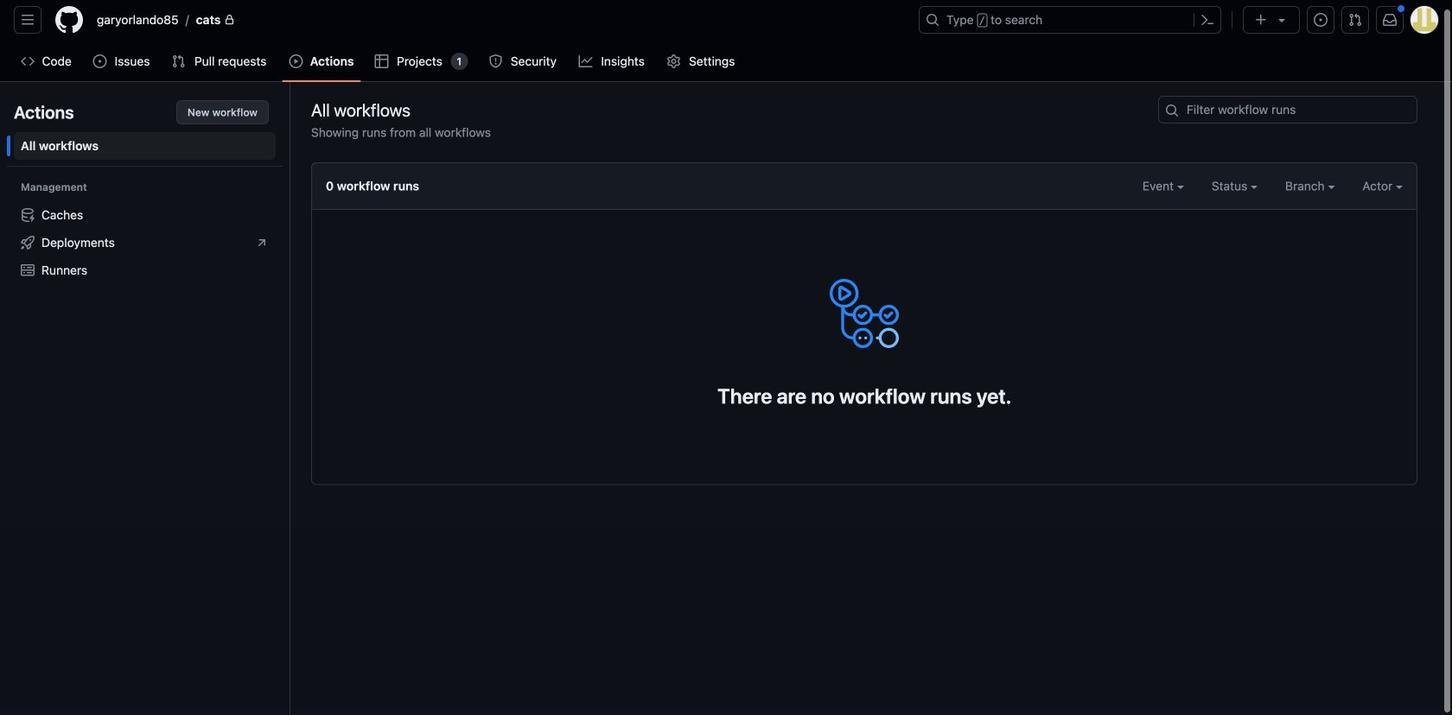 Task type: locate. For each thing, give the bounding box(es) containing it.
0 vertical spatial issue opened image
[[1314, 13, 1328, 27]]

issue opened image
[[1314, 13, 1328, 27], [93, 54, 107, 68]]

1 horizontal spatial issue opened image
[[1314, 13, 1328, 27]]

0 vertical spatial list
[[90, 6, 908, 34]]

issue opened image right code icon
[[93, 54, 107, 68]]

0 horizontal spatial git pull request image
[[172, 54, 186, 68]]

gear image
[[667, 54, 681, 68]]

issue opened image right triangle down image
[[1314, 13, 1328, 27]]

git pull request image
[[1348, 13, 1362, 27], [172, 54, 186, 68]]

0 horizontal spatial issue opened image
[[93, 54, 107, 68]]

Filter workflow runs search field
[[1158, 96, 1418, 124]]

0 vertical spatial git pull request image
[[1348, 13, 1362, 27]]

None search field
[[1158, 96, 1418, 124]]

1 vertical spatial git pull request image
[[172, 54, 186, 68]]

plus image
[[1254, 13, 1268, 27]]

1 vertical spatial issue opened image
[[93, 54, 107, 68]]

list
[[90, 6, 908, 34], [14, 201, 276, 284]]

search image
[[1165, 104, 1179, 118]]



Task type: vqa. For each thing, say whether or not it's contained in the screenshot.
Assignee POPUP BUTTON
no



Task type: describe. For each thing, give the bounding box(es) containing it.
github actions image
[[830, 279, 899, 348]]

graph image
[[579, 54, 593, 68]]

command palette image
[[1201, 13, 1214, 27]]

play image
[[289, 54, 303, 68]]

issue opened image for rightmost git pull request image
[[1314, 13, 1328, 27]]

1 horizontal spatial git pull request image
[[1348, 13, 1362, 27]]

triangle down image
[[1275, 13, 1289, 27]]

notifications image
[[1383, 13, 1397, 27]]

1 vertical spatial list
[[14, 201, 276, 284]]

issue opened image for the leftmost git pull request image
[[93, 54, 107, 68]]

shield image
[[489, 54, 502, 68]]

homepage image
[[55, 6, 83, 34]]

code image
[[21, 54, 35, 68]]

table image
[[375, 54, 389, 68]]

lock image
[[224, 15, 235, 25]]



